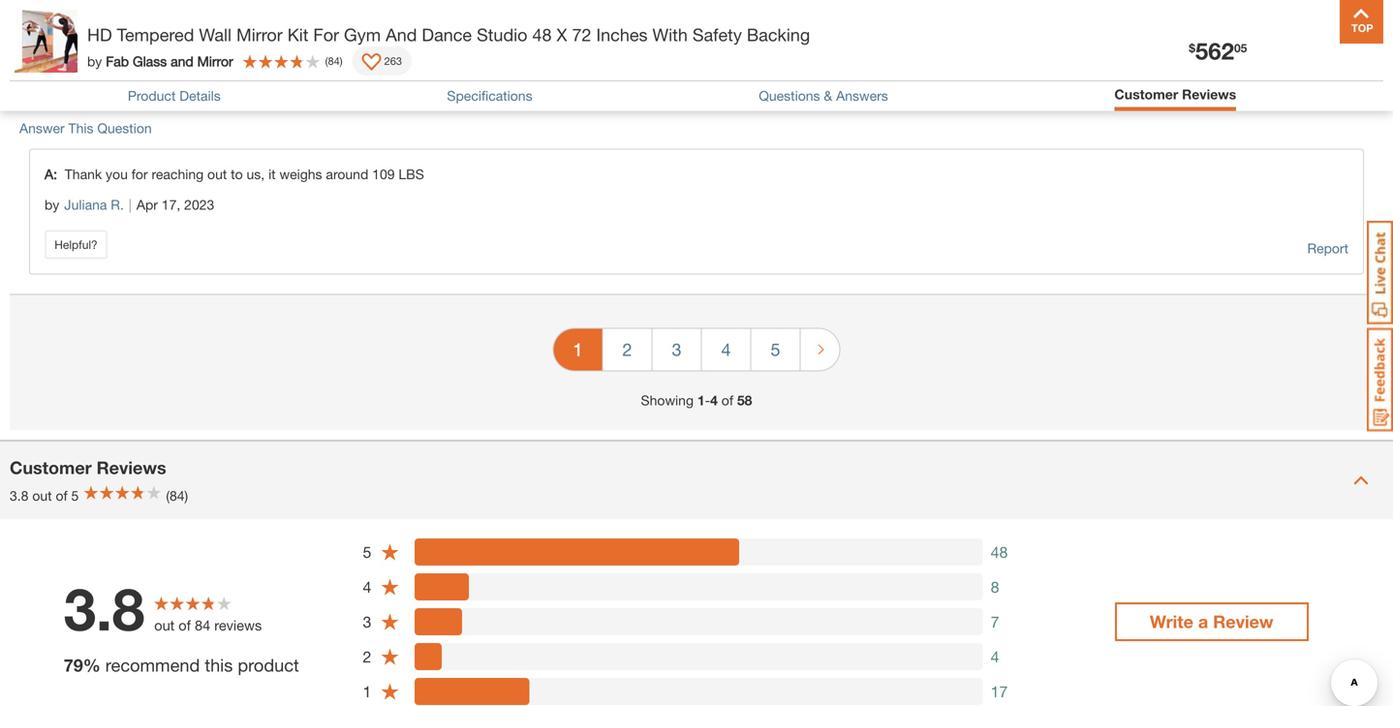 Task type: locate. For each thing, give the bounding box(es) containing it.
1 vertical spatial out
[[32, 488, 52, 504]]

84
[[243, 35, 262, 56], [328, 55, 340, 67], [195, 617, 210, 634]]

specifications button
[[447, 88, 533, 104], [447, 88, 533, 104]]

0 horizontal spatial reviews
[[97, 457, 166, 478]]

safety
[[693, 24, 742, 45]]

of
[[722, 392, 734, 408], [56, 488, 68, 504], [179, 617, 191, 634]]

0 vertical spatial 3.8
[[10, 488, 29, 504]]

What can we help you find today? search field
[[385, 26, 915, 67]]

0 vertical spatial reviews
[[1182, 86, 1237, 102]]

1 horizontal spatial out
[[154, 617, 175, 634]]

1 vertical spatial answer
[[19, 120, 65, 136]]

48 left x
[[532, 24, 552, 45]]

to
[[231, 166, 243, 182]]

apr left 17,
[[137, 197, 158, 213]]

5
[[771, 339, 781, 360], [71, 488, 79, 504], [363, 543, 372, 562]]

1 vertical spatial |
[[129, 197, 132, 213]]

1 horizontal spatial 84
[[243, 35, 262, 56]]

m2mm
[[39, 70, 81, 86]]

3.8
[[10, 488, 29, 504], [64, 574, 145, 643]]

by
[[87, 53, 102, 69], [19, 70, 34, 86], [45, 197, 59, 213]]

0 vertical spatial 1
[[1239, 50, 1249, 71]]

reviews down diy
[[1182, 86, 1237, 102]]

$ 562 05
[[1189, 37, 1247, 64]]

mirror down wall
[[197, 53, 233, 69]]

1 horizontal spatial 1
[[698, 392, 705, 408]]

reviews
[[1182, 86, 1237, 102], [97, 457, 166, 478]]

answer this question
[[19, 120, 152, 136]]

| right m2mm
[[86, 70, 89, 86]]

by down q:
[[19, 70, 34, 86]]

0 vertical spatial 2
[[623, 339, 632, 360]]

caret image
[[1354, 473, 1369, 488]]

0 vertical spatial 2023
[[142, 70, 172, 86]]

0 horizontal spatial 3.8
[[10, 488, 29, 504]]

94015
[[305, 37, 348, 56]]

answer left this
[[19, 120, 65, 136]]

0 horizontal spatial by
[[19, 70, 34, 86]]

2 horizontal spatial 5
[[771, 339, 781, 360]]

2
[[623, 339, 632, 360], [363, 648, 372, 666]]

you
[[106, 166, 128, 182]]

1 vertical spatial 8
[[991, 578, 1000, 596]]

by down a:
[[45, 197, 59, 213]]

inches
[[596, 24, 648, 45]]

0 vertical spatial answer
[[1254, 50, 1319, 71]]

3 inside 3 link
[[672, 339, 682, 360]]

2 horizontal spatial 1
[[1239, 50, 1249, 71]]

out
[[207, 166, 227, 182], [32, 488, 52, 504], [154, 617, 175, 634]]

mirror
[[236, 24, 283, 45], [197, 53, 233, 69]]

mirror left kit at the left top
[[236, 24, 283, 45]]

263
[[384, 55, 402, 67]]

gym
[[344, 24, 381, 45]]

3
[[672, 339, 682, 360], [363, 613, 372, 631]]

1 inside the questions element
[[1239, 50, 1249, 71]]

|
[[86, 70, 89, 86], [129, 197, 132, 213]]

reviews up (84)
[[97, 457, 166, 478]]

1 for 1
[[363, 683, 372, 701]]

customer down diy
[[1115, 86, 1179, 102]]

0 horizontal spatial 1
[[363, 683, 372, 701]]

0 vertical spatial customer
[[1115, 86, 1179, 102]]

help
[[491, 35, 524, 56]]

05
[[1235, 41, 1247, 55]]

r.
[[111, 197, 124, 213]]

0 horizontal spatial |
[[86, 70, 89, 86]]

juliana r. button
[[64, 194, 124, 216]]

2 horizontal spatial of
[[722, 392, 734, 408]]

helpful? button
[[45, 230, 108, 259]]

around
[[326, 166, 369, 182]]

0 vertical spatial apr
[[94, 70, 115, 86]]

1 horizontal spatial of
[[179, 617, 191, 634]]

5 star icon image from the top
[[381, 682, 400, 701]]

0 vertical spatial 3
[[672, 339, 682, 360]]

up
[[586, 35, 606, 56]]

0 horizontal spatial customer
[[10, 457, 92, 478]]

star icon image
[[381, 543, 400, 562], [381, 578, 400, 597], [381, 613, 400, 632], [381, 648, 400, 667], [381, 682, 400, 701]]

2023 right 17,
[[184, 197, 214, 213]]

for
[[313, 24, 339, 45], [378, 35, 404, 56]]

2 vertical spatial out
[[154, 617, 175, 634]]

out inside the questions element
[[207, 166, 227, 182]]

1 vertical spatial by
[[19, 70, 34, 86]]

1 vertical spatial apr
[[137, 197, 158, 213]]

1 for 1 answer
[[1239, 50, 1249, 71]]

1 horizontal spatial by
[[45, 197, 59, 213]]

top button
[[1340, 0, 1384, 44]]

apr
[[94, 70, 115, 86], [137, 197, 158, 213]]

0 horizontal spatial 48
[[205, 35, 224, 56]]

feedback link image
[[1367, 328, 1394, 432]]

0 vertical spatial 8
[[1352, 21, 1358, 35]]

estimated
[[409, 35, 486, 56]]

2 vertical spatial of
[[179, 617, 191, 634]]

questions & answers
[[759, 88, 888, 104]]

0 vertical spatial 5
[[771, 339, 781, 360]]

0 horizontal spatial of
[[56, 488, 68, 504]]

by up 'by m2mm | apr 14, 2023'
[[87, 53, 102, 69]]

1 vertical spatial mirror
[[197, 53, 233, 69]]

report
[[1308, 240, 1349, 256]]

1 answer
[[1239, 50, 1319, 71]]

by for thank
[[45, 197, 59, 213]]

1 star icon image from the top
[[381, 543, 400, 562]]

3 star icon image from the top
[[381, 613, 400, 632]]

answer
[[1254, 50, 1319, 71], [19, 120, 65, 136]]

product image image
[[15, 10, 78, 73]]

0 horizontal spatial for
[[313, 24, 339, 45]]

0 horizontal spatial 8
[[991, 578, 1000, 596]]

1 horizontal spatial 3.8
[[64, 574, 145, 643]]

answer this question link
[[19, 120, 152, 136]]

customer reviews up 3.8 out of 5
[[10, 457, 166, 478]]

0 horizontal spatial customer reviews
[[10, 457, 166, 478]]

diy
[[1171, 51, 1196, 69]]

customer reviews down diy
[[1115, 86, 1237, 102]]

pick
[[549, 35, 581, 56]]

1 horizontal spatial 2
[[623, 339, 632, 360]]

apr down fab
[[94, 70, 115, 86]]

2 horizontal spatial 84
[[328, 55, 340, 67]]

this
[[205, 655, 233, 676]]

navigation
[[553, 314, 841, 391]]

questions & answers button
[[759, 88, 888, 104], [759, 88, 888, 104]]

2 horizontal spatial out
[[207, 166, 227, 182]]

48 up 7
[[991, 543, 1008, 562]]

reviews
[[214, 617, 262, 634]]

q: how much does the 48 x 84 mirror weigh?  for estimated help at pick up
[[19, 35, 606, 56]]

0 horizontal spatial 3
[[363, 613, 372, 631]]

48 left x on the top of the page
[[205, 35, 224, 56]]

1 horizontal spatial 2023
[[184, 197, 214, 213]]

0 horizontal spatial mirror
[[197, 53, 233, 69]]

a: thank you for reaching out to us, it weighs around 109 lbs
[[45, 166, 424, 182]]

2 vertical spatial 5
[[363, 543, 372, 562]]

1 vertical spatial 5
[[71, 488, 79, 504]]

2 vertical spatial by
[[45, 197, 59, 213]]

details
[[180, 88, 221, 104]]

1 vertical spatial 3.8
[[64, 574, 145, 643]]

0 vertical spatial mirror
[[236, 24, 283, 45]]

star icon image for 4
[[381, 578, 400, 597]]

0 horizontal spatial apr
[[94, 70, 115, 86]]

1 horizontal spatial 3
[[672, 339, 682, 360]]

2023 down by fab glass and mirror
[[142, 70, 172, 86]]

answers
[[836, 88, 888, 104]]

1 horizontal spatial 5
[[363, 543, 372, 562]]

| right r.
[[129, 197, 132, 213]]

answer right 05
[[1254, 50, 1319, 71]]

8
[[1352, 21, 1358, 35], [991, 578, 1000, 596]]

4 star icon image from the top
[[381, 648, 400, 667]]

studio
[[477, 24, 528, 45]]

for inside the questions element
[[378, 35, 404, 56]]

2 vertical spatial 1
[[363, 683, 372, 701]]

1 horizontal spatial for
[[378, 35, 404, 56]]

review
[[1214, 611, 1274, 632]]

1 horizontal spatial |
[[129, 197, 132, 213]]

2 horizontal spatial by
[[87, 53, 102, 69]]

x
[[229, 35, 238, 56]]

(
[[325, 55, 328, 67]]

out of 84 reviews
[[154, 617, 262, 634]]

1 vertical spatial 2
[[363, 648, 372, 666]]

much
[[83, 35, 127, 56]]

1 vertical spatial customer reviews
[[10, 457, 166, 478]]

4
[[721, 339, 731, 360], [710, 392, 718, 408], [363, 578, 372, 596], [991, 648, 1000, 666]]

84 inside the questions element
[[243, 35, 262, 56]]

star icon image for 2
[[381, 648, 400, 667]]

2 star icon image from the top
[[381, 578, 400, 597]]

m2mm button
[[39, 68, 81, 89]]

1 vertical spatial 3
[[363, 613, 372, 631]]

1
[[1239, 50, 1249, 71], [698, 392, 705, 408], [363, 683, 372, 701]]

0 horizontal spatial 5
[[71, 488, 79, 504]]

1 horizontal spatial 8
[[1352, 21, 1358, 35]]

customer up 3.8 out of 5
[[10, 457, 92, 478]]

customer reviews button
[[1115, 86, 1237, 106], [1115, 86, 1237, 102]]

0 vertical spatial out
[[207, 166, 227, 182]]

1 horizontal spatial customer reviews
[[1115, 86, 1237, 102]]

0 vertical spatial by
[[87, 53, 102, 69]]

3.8 out of 5
[[10, 488, 79, 504]]



Task type: describe. For each thing, give the bounding box(es) containing it.
glass
[[133, 53, 167, 69]]

2 horizontal spatial 48
[[991, 543, 1008, 562]]

kit
[[288, 24, 309, 45]]

daly city 10pm
[[124, 37, 235, 56]]

dance
[[422, 24, 472, 45]]

2 inside navigation
[[623, 339, 632, 360]]

10pm
[[194, 37, 235, 56]]

7
[[991, 613, 1000, 631]]

1 horizontal spatial apr
[[137, 197, 158, 213]]

3.8 for 3.8
[[64, 574, 145, 643]]

5 link
[[752, 329, 800, 371]]

write
[[1150, 611, 1194, 632]]

display image
[[362, 53, 381, 73]]

us,
[[247, 166, 265, 182]]

city
[[159, 37, 186, 56]]

a
[[1199, 611, 1209, 632]]

5 inside navigation
[[771, 339, 781, 360]]

for
[[132, 166, 148, 182]]

(84)
[[166, 488, 188, 504]]

mirror
[[267, 35, 313, 56]]

by for how
[[19, 70, 34, 86]]

thank
[[65, 166, 102, 182]]

the
[[175, 35, 200, 56]]

daly
[[124, 37, 154, 56]]

question
[[97, 120, 152, 136]]

backing
[[747, 24, 810, 45]]

product
[[238, 655, 299, 676]]

17,
[[162, 197, 181, 213]]

0 horizontal spatial 2
[[363, 648, 372, 666]]

by juliana r. | apr 17, 2023
[[45, 197, 214, 213]]

79 % recommend this product
[[64, 655, 299, 676]]

navigation containing 2
[[553, 314, 841, 391]]

1 vertical spatial 1
[[698, 392, 705, 408]]

specifications
[[447, 88, 533, 104]]

showing
[[641, 392, 694, 408]]

1 vertical spatial customer
[[10, 457, 92, 478]]

hd
[[87, 24, 112, 45]]

1 horizontal spatial customer
[[1115, 86, 1179, 102]]

report button
[[1308, 238, 1349, 259]]

this
[[68, 120, 93, 136]]

0 vertical spatial |
[[86, 70, 89, 86]]

4 inside "link"
[[721, 339, 731, 360]]

product
[[128, 88, 176, 104]]

0 vertical spatial of
[[722, 392, 734, 408]]

write a review
[[1150, 611, 1274, 632]]

product details
[[128, 88, 221, 104]]

showing 1 - 4 of 58
[[641, 392, 752, 408]]

by fab glass and mirror
[[87, 53, 233, 69]]

weigh?
[[318, 35, 374, 56]]

x
[[557, 24, 567, 45]]

17
[[991, 683, 1008, 701]]

a:
[[45, 166, 57, 182]]

-
[[705, 392, 710, 408]]

1 horizontal spatial answer
[[1254, 50, 1319, 71]]

star icon image for 5
[[381, 543, 400, 562]]

79
[[64, 655, 83, 676]]

with
[[653, 24, 688, 45]]

questions
[[759, 88, 820, 104]]

1 vertical spatial 2023
[[184, 197, 214, 213]]

1 horizontal spatial mirror
[[236, 24, 283, 45]]

8 inside 'link'
[[1352, 21, 1358, 35]]

does
[[132, 35, 170, 56]]

72
[[572, 24, 592, 45]]

0 horizontal spatial out
[[32, 488, 52, 504]]

1 vertical spatial reviews
[[97, 457, 166, 478]]

0 vertical spatial customer reviews
[[1115, 86, 1237, 102]]

1 vertical spatial of
[[56, 488, 68, 504]]

weighs
[[280, 166, 322, 182]]

hd tempered wall mirror kit for gym and dance studio 48 x 72 inches with safety backing
[[87, 24, 810, 45]]

the home depot logo image
[[16, 16, 78, 78]]

263 button
[[352, 47, 412, 76]]

109
[[372, 166, 395, 182]]

0 horizontal spatial 2023
[[142, 70, 172, 86]]

star icon image for 1
[[381, 682, 400, 701]]

2 link
[[603, 329, 652, 371]]

lbs
[[399, 166, 424, 182]]

helpful?
[[55, 238, 98, 251]]

$
[[1189, 41, 1196, 55]]

1 horizontal spatial reviews
[[1182, 86, 1237, 102]]

live chat image
[[1367, 221, 1394, 325]]

tempered
[[117, 24, 194, 45]]

4 link
[[702, 329, 751, 371]]

)
[[340, 55, 343, 67]]

%
[[83, 655, 101, 676]]

0 horizontal spatial 84
[[195, 617, 210, 634]]

94015 button
[[282, 37, 349, 56]]

at
[[529, 35, 544, 56]]

juliana
[[64, 197, 107, 213]]

3.8 for 3.8 out of 5
[[10, 488, 29, 504]]

recommend
[[105, 655, 200, 676]]

58
[[737, 392, 752, 408]]

( 84 )
[[325, 55, 343, 67]]

&
[[824, 88, 833, 104]]

by m2mm | apr 14, 2023
[[19, 70, 172, 86]]

1 horizontal spatial 48
[[532, 24, 552, 45]]

diy button
[[1152, 23, 1214, 70]]

star icon image for 3
[[381, 613, 400, 632]]

and
[[171, 53, 194, 69]]

14,
[[119, 70, 138, 86]]

562
[[1196, 37, 1235, 64]]

reaching
[[152, 166, 204, 182]]

0 horizontal spatial answer
[[19, 120, 65, 136]]

48 inside the questions element
[[205, 35, 224, 56]]

it
[[269, 166, 276, 182]]

how
[[43, 35, 78, 56]]

questions element
[[10, 0, 1384, 295]]

fab
[[106, 53, 129, 69]]

q:
[[19, 35, 38, 56]]

wall
[[199, 24, 232, 45]]

8 link
[[1324, 18, 1370, 70]]

write a review button
[[1115, 603, 1309, 642]]



Task type: vqa. For each thing, say whether or not it's contained in the screenshot.
the topmost 8
yes



